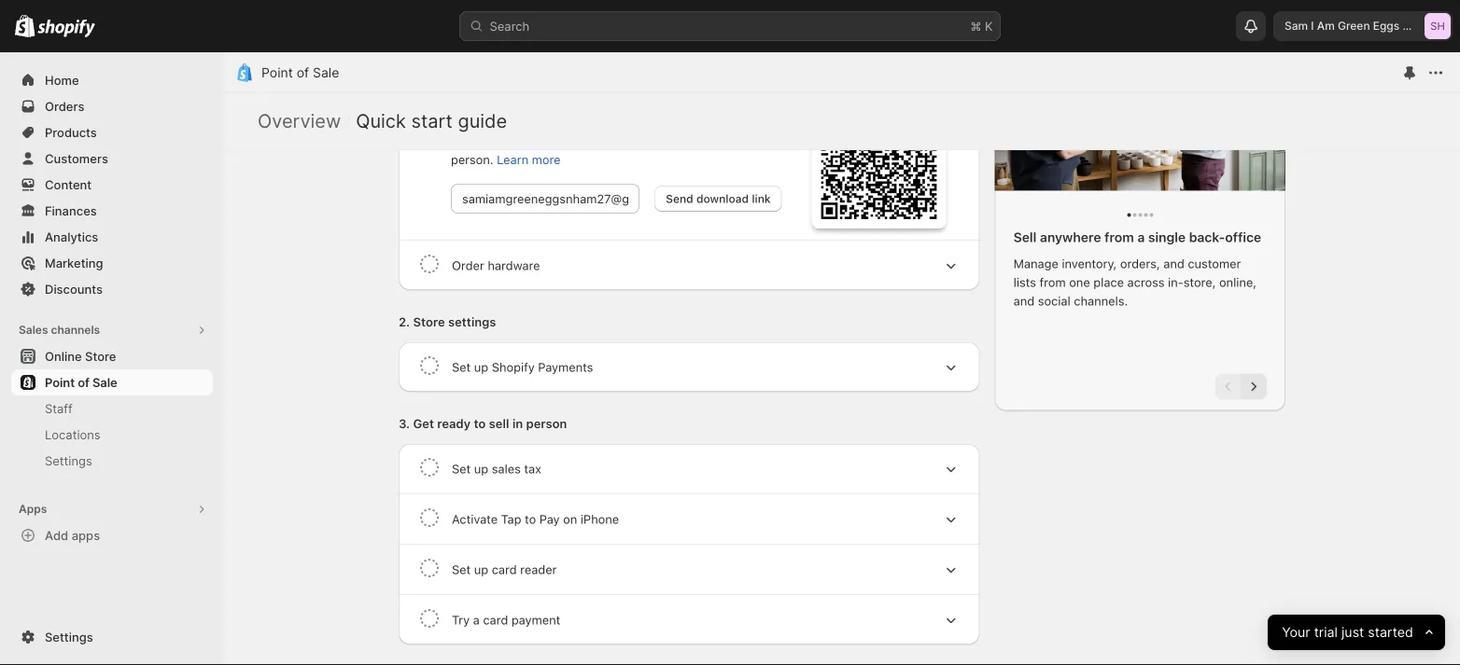 Task type: vqa. For each thing, say whether or not it's contained in the screenshot.
text field
no



Task type: locate. For each thing, give the bounding box(es) containing it.
point of sale link up overview button
[[262, 65, 339, 81]]

1 horizontal spatial point of sale link
[[262, 65, 339, 81]]

1 horizontal spatial point
[[262, 65, 293, 81]]

1 horizontal spatial shopify image
[[38, 19, 95, 38]]

shopify image
[[15, 15, 35, 37], [38, 19, 95, 38]]

1 vertical spatial of
[[78, 375, 89, 390]]

search
[[490, 19, 530, 33]]

your trial just started
[[1282, 625, 1414, 641]]

settings
[[45, 454, 92, 468], [45, 630, 93, 645]]

0 horizontal spatial sale
[[92, 375, 117, 390]]

settings link
[[11, 448, 213, 474], [11, 625, 213, 651]]

0 horizontal spatial of
[[78, 375, 89, 390]]

start
[[411, 110, 453, 132]]

finances
[[45, 204, 97, 218]]

0 vertical spatial settings
[[45, 454, 92, 468]]

add apps button
[[11, 523, 213, 549]]

of up overview
[[297, 65, 309, 81]]

point of sale link down store
[[11, 370, 213, 396]]

point
[[262, 65, 293, 81], [45, 375, 75, 390]]

ham
[[1426, 19, 1451, 33]]

⌘ k
[[971, 19, 993, 33]]

sam
[[1285, 19, 1309, 33]]

k
[[985, 19, 993, 33]]

overview button
[[258, 110, 341, 132]]

0 vertical spatial sale
[[313, 65, 339, 81]]

locations link
[[11, 422, 213, 448]]

1 horizontal spatial point of sale
[[262, 65, 339, 81]]

1 horizontal spatial sale
[[313, 65, 339, 81]]

of inside the 'point of sale' link
[[78, 375, 89, 390]]

am
[[1318, 19, 1335, 33]]

of down online store
[[78, 375, 89, 390]]

sale
[[313, 65, 339, 81], [92, 375, 117, 390]]

1 vertical spatial settings
[[45, 630, 93, 645]]

0 vertical spatial point of sale link
[[262, 65, 339, 81]]

online store button
[[0, 344, 224, 370]]

apps
[[19, 503, 47, 516]]

point of sale
[[262, 65, 339, 81], [45, 375, 117, 390]]

products link
[[11, 120, 213, 146]]

home
[[45, 73, 79, 87]]

0 horizontal spatial point of sale
[[45, 375, 117, 390]]

guide
[[458, 110, 507, 132]]

point right icon for point of sale
[[262, 65, 293, 81]]

0 vertical spatial of
[[297, 65, 309, 81]]

1 vertical spatial sale
[[92, 375, 117, 390]]

2 settings from the top
[[45, 630, 93, 645]]

content link
[[11, 172, 213, 198]]

1 vertical spatial settings link
[[11, 625, 213, 651]]

0 vertical spatial settings link
[[11, 448, 213, 474]]

⌘
[[971, 19, 982, 33]]

discounts
[[45, 282, 103, 297]]

1 settings link from the top
[[11, 448, 213, 474]]

point up the staff
[[45, 375, 75, 390]]

channels
[[51, 324, 100, 337]]

quick start guide
[[356, 110, 507, 132]]

1 horizontal spatial of
[[297, 65, 309, 81]]

sale up overview
[[313, 65, 339, 81]]

0 horizontal spatial point of sale link
[[11, 370, 213, 396]]

orders
[[45, 99, 84, 113]]

0 vertical spatial point
[[262, 65, 293, 81]]

finances link
[[11, 198, 213, 224]]

point of sale down online store
[[45, 375, 117, 390]]

customers
[[45, 151, 108, 166]]

of
[[297, 65, 309, 81], [78, 375, 89, 390]]

customers link
[[11, 146, 213, 172]]

home link
[[11, 67, 213, 93]]

icon for point of sale image
[[235, 64, 254, 82]]

1 vertical spatial point of sale link
[[11, 370, 213, 396]]

sales
[[19, 324, 48, 337]]

point of sale up overview button
[[262, 65, 339, 81]]

point of sale link
[[262, 65, 339, 81], [11, 370, 213, 396]]

1 vertical spatial point of sale
[[45, 375, 117, 390]]

1 vertical spatial point
[[45, 375, 75, 390]]

sale down store
[[92, 375, 117, 390]]



Task type: describe. For each thing, give the bounding box(es) containing it.
online store link
[[11, 344, 213, 370]]

marketing link
[[11, 250, 213, 276]]

orders link
[[11, 93, 213, 120]]

0 horizontal spatial shopify image
[[15, 15, 35, 37]]

overview
[[258, 110, 341, 132]]

add
[[45, 529, 68, 543]]

sam i am green eggs and ham image
[[1425, 13, 1451, 39]]

store
[[85, 349, 116, 364]]

marketing
[[45, 256, 103, 270]]

products
[[45, 125, 97, 140]]

sam i am green eggs and ham
[[1285, 19, 1451, 33]]

analytics
[[45, 230, 98, 244]]

eggs
[[1374, 19, 1400, 33]]

your trial just started button
[[1268, 615, 1446, 651]]

0 vertical spatial point of sale
[[262, 65, 339, 81]]

0 horizontal spatial point
[[45, 375, 75, 390]]

online store
[[45, 349, 116, 364]]

started
[[1368, 625, 1414, 641]]

staff
[[45, 402, 73, 416]]

just
[[1342, 625, 1365, 641]]

analytics link
[[11, 224, 213, 250]]

sales channels
[[19, 324, 100, 337]]

sales channels button
[[11, 318, 213, 344]]

apps
[[72, 529, 100, 543]]

content
[[45, 177, 92, 192]]

green
[[1338, 19, 1371, 33]]

locations
[[45, 428, 101, 442]]

quick
[[356, 110, 406, 132]]

1 settings from the top
[[45, 454, 92, 468]]

apps button
[[11, 497, 213, 523]]

add apps
[[45, 529, 100, 543]]

trial
[[1315, 625, 1338, 641]]

discounts link
[[11, 276, 213, 303]]

your
[[1282, 625, 1311, 641]]

2 settings link from the top
[[11, 625, 213, 651]]

online
[[45, 349, 82, 364]]

i
[[1312, 19, 1315, 33]]

and
[[1403, 19, 1423, 33]]

staff link
[[11, 396, 213, 422]]



